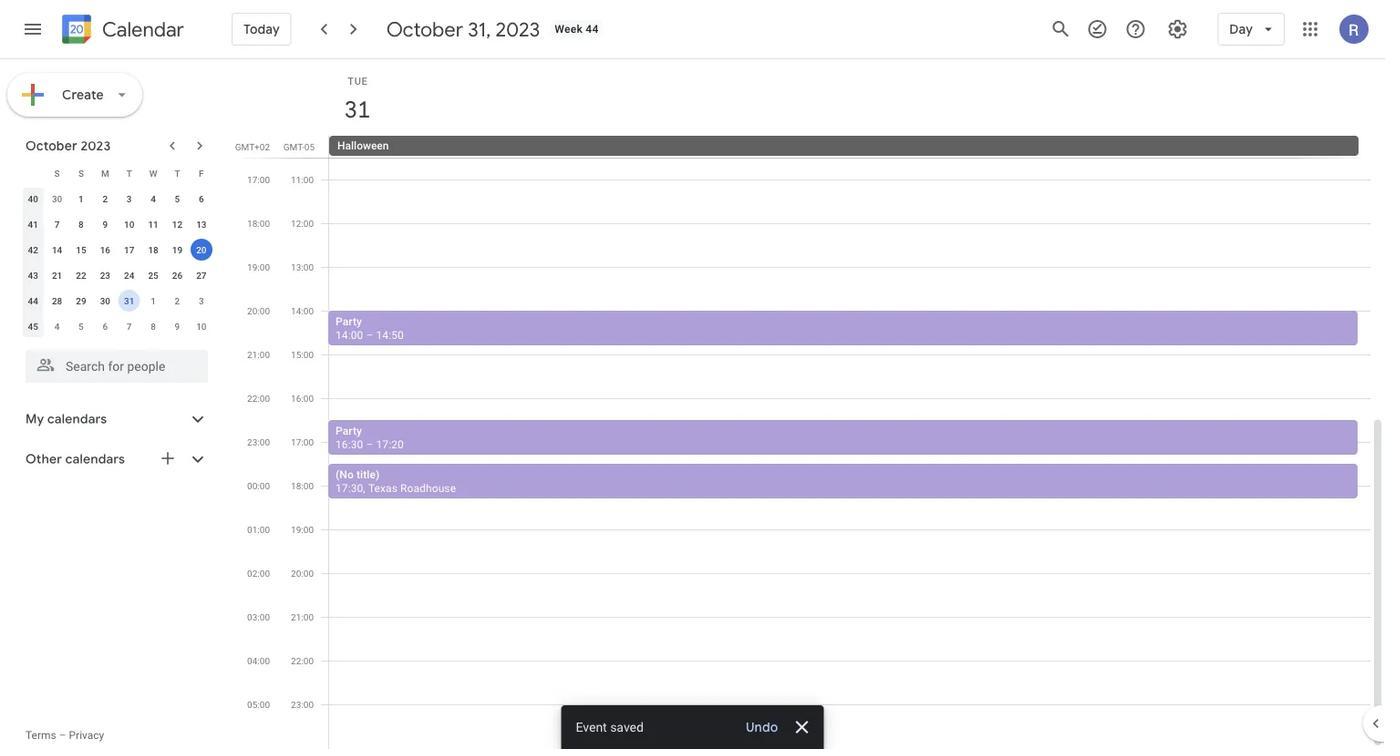 Task type: vqa. For each thing, say whether or not it's contained in the screenshot.
events in the "ACCESS PERMISSIONS FOR EVENTS"
no



Task type: describe. For each thing, give the bounding box(es) containing it.
0 vertical spatial 17:00
[[247, 174, 270, 185]]

15
[[76, 244, 86, 255]]

event saved
[[576, 720, 644, 735]]

1 horizontal spatial 8
[[151, 321, 156, 332]]

october for october 2023
[[26, 138, 77, 154]]

1 horizontal spatial 6
[[199, 193, 204, 204]]

november 7 element
[[118, 316, 140, 337]]

15 element
[[70, 239, 92, 261]]

settings menu image
[[1167, 18, 1189, 40]]

gmt+02
[[235, 141, 270, 152]]

w
[[149, 168, 157, 179]]

undo
[[746, 720, 778, 736]]

party 14:00 – 14:50
[[336, 315, 404, 342]]

31,
[[468, 16, 491, 42]]

add other calendars image
[[159, 450, 177, 468]]

0 vertical spatial 14:00
[[291, 306, 314, 317]]

18
[[148, 244, 158, 255]]

1 vertical spatial 17:00
[[291, 437, 314, 448]]

1 horizontal spatial 18:00
[[291, 481, 314, 492]]

1 horizontal spatial 2023
[[496, 16, 540, 42]]

november 2 element
[[166, 290, 188, 312]]

title)
[[357, 468, 380, 481]]

23
[[100, 270, 110, 281]]

other calendars
[[26, 451, 125, 468]]

17:20
[[376, 438, 404, 451]]

(no title) 17:30 , texas roadhouse
[[336, 468, 456, 495]]

,
[[363, 482, 366, 495]]

0 vertical spatial 19:00
[[247, 262, 270, 273]]

02:00
[[247, 568, 270, 579]]

1 horizontal spatial 4
[[151, 193, 156, 204]]

privacy link
[[69, 730, 104, 742]]

05:00
[[247, 700, 270, 711]]

today button
[[232, 7, 292, 51]]

31 cell
[[117, 288, 141, 314]]

0 horizontal spatial 23:00
[[247, 437, 270, 448]]

october 2023 grid
[[17, 161, 213, 339]]

my calendars button
[[4, 405, 226, 434]]

my
[[26, 411, 44, 428]]

14
[[52, 244, 62, 255]]

november 5 element
[[70, 316, 92, 337]]

1 horizontal spatial 7
[[127, 321, 132, 332]]

31 element
[[118, 290, 140, 312]]

12 element
[[166, 213, 188, 235]]

gmt-
[[283, 141, 304, 152]]

03:00
[[247, 612, 270, 623]]

31 inside "cell"
[[124, 296, 134, 306]]

terms – privacy
[[26, 730, 104, 742]]

2 vertical spatial –
[[59, 730, 66, 742]]

row containing 40
[[21, 186, 213, 212]]

30 element
[[94, 290, 116, 312]]

20
[[196, 244, 207, 255]]

26 element
[[166, 265, 188, 286]]

Search for people text field
[[36, 350, 197, 383]]

16 element
[[94, 239, 116, 261]]

privacy
[[69, 730, 104, 742]]

– for 14:50
[[366, 329, 373, 342]]

11:00
[[291, 174, 314, 185]]

40
[[28, 193, 38, 204]]

45
[[28, 321, 38, 332]]

gmt-05
[[283, 141, 315, 152]]

calendar element
[[58, 11, 184, 51]]

10 for november 10 element
[[196, 321, 207, 332]]

day button
[[1218, 7, 1285, 51]]

29
[[76, 296, 86, 306]]

42
[[28, 244, 38, 255]]

14:00 inside party 14:00 – 14:50
[[336, 329, 363, 342]]

1 horizontal spatial 21:00
[[291, 612, 314, 623]]

29 element
[[70, 290, 92, 312]]

30 for september 30 element
[[52, 193, 62, 204]]

21
[[52, 270, 62, 281]]

1 vertical spatial 23:00
[[291, 700, 314, 711]]

22
[[76, 270, 86, 281]]

14:50
[[376, 329, 404, 342]]

1 s from the left
[[54, 168, 60, 179]]

1 t from the left
[[126, 168, 132, 179]]

0 horizontal spatial 6
[[103, 321, 108, 332]]

1 horizontal spatial 2
[[175, 296, 180, 306]]

11 element
[[142, 213, 164, 235]]

12:00
[[291, 218, 314, 229]]

2 t from the left
[[175, 168, 180, 179]]

13
[[196, 219, 207, 230]]

row containing 43
[[21, 263, 213, 288]]

party 16:30 – 17:20
[[336, 425, 404, 451]]

20 cell
[[189, 237, 213, 263]]

22 element
[[70, 265, 92, 286]]

17
[[124, 244, 134, 255]]

0 vertical spatial 7
[[54, 219, 60, 230]]

row containing s
[[21, 161, 213, 186]]

0 vertical spatial 20:00
[[247, 306, 270, 317]]

04:00
[[247, 656, 270, 667]]

main drawer image
[[22, 18, 44, 40]]

24 element
[[118, 265, 140, 286]]

calendars for other calendars
[[65, 451, 125, 468]]

41
[[28, 219, 38, 230]]

party for party 16:30 – 17:20
[[336, 425, 362, 437]]

30 for 30 "element"
[[100, 296, 110, 306]]

texas
[[368, 482, 398, 495]]

0 vertical spatial 44
[[586, 23, 599, 36]]

00:00
[[247, 481, 270, 492]]

24
[[124, 270, 134, 281]]

terms
[[26, 730, 56, 742]]

row containing 41
[[21, 212, 213, 237]]

13 element
[[190, 213, 212, 235]]

11
[[148, 219, 158, 230]]

(no
[[336, 468, 354, 481]]

25 element
[[142, 265, 164, 286]]

16:00
[[291, 393, 314, 404]]



Task type: locate. For each thing, give the bounding box(es) containing it.
1 vertical spatial 2
[[175, 296, 180, 306]]

1 vertical spatial 14:00
[[336, 329, 363, 342]]

t right w
[[175, 168, 180, 179]]

0 vertical spatial 31
[[343, 94, 369, 125]]

2023 right 31,
[[496, 16, 540, 42]]

1 horizontal spatial 3
[[199, 296, 204, 306]]

october
[[386, 16, 463, 42], [26, 138, 77, 154]]

calendar heading
[[99, 17, 184, 42]]

31 right 30 "element"
[[124, 296, 134, 306]]

1 vertical spatial 9
[[175, 321, 180, 332]]

0 horizontal spatial 20:00
[[247, 306, 270, 317]]

2023 up m
[[81, 138, 111, 154]]

0 vertical spatial 5
[[175, 193, 180, 204]]

19:00 left 13:00
[[247, 262, 270, 273]]

6 left november 7 element
[[103, 321, 108, 332]]

1 horizontal spatial october
[[386, 16, 463, 42]]

1 horizontal spatial 5
[[175, 193, 180, 204]]

26
[[172, 270, 183, 281]]

17 element
[[118, 239, 140, 261]]

1 vertical spatial 4
[[54, 321, 60, 332]]

calendar
[[102, 17, 184, 42]]

0 vertical spatial 9
[[103, 219, 108, 230]]

november 4 element
[[46, 316, 68, 337]]

s up september 30 element
[[54, 168, 60, 179]]

0 vertical spatial 1
[[79, 193, 84, 204]]

row
[[21, 161, 213, 186], [21, 186, 213, 212], [21, 212, 213, 237], [21, 237, 213, 263], [21, 263, 213, 288], [21, 288, 213, 314], [21, 314, 213, 339]]

party inside party 16:30 – 17:20
[[336, 425, 362, 437]]

27
[[196, 270, 207, 281]]

3
[[127, 193, 132, 204], [199, 296, 204, 306]]

1 right the 31 element
[[151, 296, 156, 306]]

1 vertical spatial 44
[[28, 296, 38, 306]]

1 horizontal spatial 22:00
[[291, 656, 314, 667]]

undo button
[[739, 719, 786, 737]]

22:00 left 16:00
[[247, 393, 270, 404]]

0 vertical spatial 10
[[124, 219, 134, 230]]

17:30
[[336, 482, 363, 495]]

1
[[79, 193, 84, 204], [151, 296, 156, 306]]

4 up 11 element
[[151, 193, 156, 204]]

0 vertical spatial 6
[[199, 193, 204, 204]]

13:00
[[291, 262, 314, 273]]

3 right november 2 element
[[199, 296, 204, 306]]

october left 31,
[[386, 16, 463, 42]]

1 horizontal spatial s
[[78, 168, 84, 179]]

other calendars button
[[4, 445, 226, 474]]

week
[[555, 23, 583, 36]]

1 row from the top
[[21, 161, 213, 186]]

1 vertical spatial 1
[[151, 296, 156, 306]]

terms link
[[26, 730, 56, 742]]

saved
[[610, 720, 644, 735]]

3 up 10 element
[[127, 193, 132, 204]]

9 right november 8 element
[[175, 321, 180, 332]]

17:00
[[247, 174, 270, 185], [291, 437, 314, 448]]

1 vertical spatial 8
[[151, 321, 156, 332]]

4 row from the top
[[21, 237, 213, 263]]

14:00
[[291, 306, 314, 317], [336, 329, 363, 342]]

november 8 element
[[142, 316, 164, 337]]

30 right 40
[[52, 193, 62, 204]]

17:00 down 16:00
[[291, 437, 314, 448]]

0 horizontal spatial 8
[[79, 219, 84, 230]]

5 up 12 element at the left of the page
[[175, 193, 180, 204]]

2 down m
[[103, 193, 108, 204]]

5 left november 6 element at top
[[79, 321, 84, 332]]

25
[[148, 270, 158, 281]]

18:00 left 12:00
[[247, 218, 270, 229]]

5 inside "november 5" element
[[79, 321, 84, 332]]

party
[[336, 315, 362, 328], [336, 425, 362, 437]]

create button
[[7, 73, 142, 117]]

f
[[199, 168, 204, 179]]

0 vertical spatial 8
[[79, 219, 84, 230]]

calendars up other calendars
[[47, 411, 107, 428]]

– right terms link
[[59, 730, 66, 742]]

today
[[244, 21, 280, 37]]

2023
[[496, 16, 540, 42], [81, 138, 111, 154]]

14 element
[[46, 239, 68, 261]]

tue
[[348, 75, 368, 87]]

– left 17:20
[[366, 438, 373, 451]]

6 row from the top
[[21, 288, 213, 314]]

0 horizontal spatial 5
[[79, 321, 84, 332]]

0 horizontal spatial 1
[[79, 193, 84, 204]]

party inside party 14:00 – 14:50
[[336, 315, 362, 328]]

1 vertical spatial party
[[336, 425, 362, 437]]

row group inside the "october 2023" grid
[[21, 186, 213, 339]]

0 vertical spatial 22:00
[[247, 393, 270, 404]]

22:00 right 04:00 in the bottom of the page
[[291, 656, 314, 667]]

01:00
[[247, 524, 270, 535]]

october 2023
[[26, 138, 111, 154]]

12
[[172, 219, 183, 230]]

1 horizontal spatial 44
[[586, 23, 599, 36]]

20:00 right 02:00 at the left bottom
[[291, 568, 314, 579]]

1 horizontal spatial 9
[[175, 321, 180, 332]]

–
[[366, 329, 373, 342], [366, 438, 373, 451], [59, 730, 66, 742]]

0 vertical spatial –
[[366, 329, 373, 342]]

day
[[1230, 21, 1253, 37]]

1 vertical spatial 3
[[199, 296, 204, 306]]

15:00
[[291, 349, 314, 360]]

7 right november 6 element at top
[[127, 321, 132, 332]]

0 vertical spatial october
[[386, 16, 463, 42]]

november 6 element
[[94, 316, 116, 337]]

9 left 10 element
[[103, 219, 108, 230]]

– inside party 16:30 – 17:20
[[366, 438, 373, 451]]

23:00 up 00:00
[[247, 437, 270, 448]]

4 left "november 5" element
[[54, 321, 60, 332]]

calendars down my calendars dropdown button
[[65, 451, 125, 468]]

november 1 element
[[142, 290, 164, 312]]

1 vertical spatial 18:00
[[291, 481, 314, 492]]

2 s from the left
[[78, 168, 84, 179]]

– for 17:20
[[366, 438, 373, 451]]

05
[[304, 141, 315, 152]]

18:00 right 00:00
[[291, 481, 314, 492]]

event
[[576, 720, 607, 735]]

october 31, 2023
[[386, 16, 540, 42]]

0 vertical spatial 2
[[103, 193, 108, 204]]

1 horizontal spatial 20:00
[[291, 568, 314, 579]]

1 vertical spatial 20:00
[[291, 568, 314, 579]]

1 inside "element"
[[151, 296, 156, 306]]

9 inside "element"
[[175, 321, 180, 332]]

october up september 30 element
[[26, 138, 77, 154]]

44 inside row
[[28, 296, 38, 306]]

row group
[[21, 186, 213, 339]]

0 vertical spatial calendars
[[47, 411, 107, 428]]

my calendars
[[26, 411, 107, 428]]

0 horizontal spatial 14:00
[[291, 306, 314, 317]]

0 horizontal spatial 17:00
[[247, 174, 270, 185]]

27 element
[[190, 265, 212, 286]]

1 vertical spatial october
[[26, 138, 77, 154]]

21:00
[[247, 349, 270, 360], [291, 612, 314, 623]]

14:00 left 14:50
[[336, 329, 363, 342]]

calendars
[[47, 411, 107, 428], [65, 451, 125, 468]]

t left w
[[126, 168, 132, 179]]

s left m
[[78, 168, 84, 179]]

0 vertical spatial 2023
[[496, 16, 540, 42]]

7
[[54, 219, 60, 230], [127, 321, 132, 332]]

0 horizontal spatial 7
[[54, 219, 60, 230]]

19:00 right "01:00"
[[291, 524, 314, 535]]

m
[[101, 168, 109, 179]]

– left 14:50
[[366, 329, 373, 342]]

6
[[199, 193, 204, 204], [103, 321, 108, 332]]

s
[[54, 168, 60, 179], [78, 168, 84, 179]]

tue 31
[[343, 75, 369, 125]]

1 horizontal spatial 31
[[343, 94, 369, 125]]

20:00 right november 3 element
[[247, 306, 270, 317]]

6 down f
[[199, 193, 204, 204]]

1 vertical spatial 19:00
[[291, 524, 314, 535]]

8 right november 7 element
[[151, 321, 156, 332]]

0 horizontal spatial 4
[[54, 321, 60, 332]]

19:00
[[247, 262, 270, 273], [291, 524, 314, 535]]

row group containing 40
[[21, 186, 213, 339]]

7 right 41
[[54, 219, 60, 230]]

1 horizontal spatial t
[[175, 168, 180, 179]]

october for october 31, 2023
[[386, 16, 463, 42]]

8 up 15 element at the top
[[79, 219, 84, 230]]

5 row from the top
[[21, 263, 213, 288]]

1 vertical spatial –
[[366, 438, 373, 451]]

30 inside "element"
[[100, 296, 110, 306]]

0 horizontal spatial 9
[[103, 219, 108, 230]]

0 horizontal spatial 44
[[28, 296, 38, 306]]

2
[[103, 193, 108, 204], [175, 296, 180, 306]]

2 row from the top
[[21, 186, 213, 212]]

1 vertical spatial 21:00
[[291, 612, 314, 623]]

0 vertical spatial 4
[[151, 193, 156, 204]]

44 left 28
[[28, 296, 38, 306]]

14:00 up 15:00
[[291, 306, 314, 317]]

1 vertical spatial 2023
[[81, 138, 111, 154]]

1 right september 30 element
[[79, 193, 84, 204]]

roadhouse
[[400, 482, 456, 495]]

0 horizontal spatial 30
[[52, 193, 62, 204]]

0 horizontal spatial october
[[26, 138, 77, 154]]

16:30
[[336, 438, 363, 451]]

1 horizontal spatial 30
[[100, 296, 110, 306]]

1 vertical spatial 30
[[100, 296, 110, 306]]

row containing 44
[[21, 288, 213, 314]]

0 vertical spatial party
[[336, 315, 362, 328]]

0 horizontal spatial 19:00
[[247, 262, 270, 273]]

0 vertical spatial 30
[[52, 193, 62, 204]]

row containing 42
[[21, 237, 213, 263]]

other
[[26, 451, 62, 468]]

1 party from the top
[[336, 315, 362, 328]]

0 horizontal spatial 22:00
[[247, 393, 270, 404]]

1 vertical spatial 6
[[103, 321, 108, 332]]

31 down tue
[[343, 94, 369, 125]]

0 vertical spatial 23:00
[[247, 437, 270, 448]]

21:00 left 15:00
[[247, 349, 270, 360]]

0 horizontal spatial t
[[126, 168, 132, 179]]

28
[[52, 296, 62, 306]]

party for party 14:00 – 14:50
[[336, 315, 362, 328]]

17:00 down gmt+02
[[247, 174, 270, 185]]

1 horizontal spatial 17:00
[[291, 437, 314, 448]]

23:00 right 05:00
[[291, 700, 314, 711]]

7 row from the top
[[21, 314, 213, 339]]

19 element
[[166, 239, 188, 261]]

4
[[151, 193, 156, 204], [54, 321, 60, 332]]

0 horizontal spatial 21:00
[[247, 349, 270, 360]]

create
[[62, 87, 104, 103]]

november 3 element
[[190, 290, 212, 312]]

31 inside grid
[[343, 94, 369, 125]]

0 vertical spatial 3
[[127, 193, 132, 204]]

18:00
[[247, 218, 270, 229], [291, 481, 314, 492]]

november 10 element
[[190, 316, 212, 337]]

10 right november 9 "element" at the left top of page
[[196, 321, 207, 332]]

10 element
[[118, 213, 140, 235]]

31
[[343, 94, 369, 125], [124, 296, 134, 306]]

0 horizontal spatial 10
[[124, 219, 134, 230]]

10 for 10 element
[[124, 219, 134, 230]]

20:00
[[247, 306, 270, 317], [291, 568, 314, 579]]

1 vertical spatial 7
[[127, 321, 132, 332]]

30
[[52, 193, 62, 204], [100, 296, 110, 306]]

None search field
[[0, 343, 226, 383]]

3 row from the top
[[21, 212, 213, 237]]

1 vertical spatial 31
[[124, 296, 134, 306]]

21:00 right '03:00'
[[291, 612, 314, 623]]

2 party from the top
[[336, 425, 362, 437]]

23 element
[[94, 265, 116, 286]]

0 vertical spatial 21:00
[[247, 349, 270, 360]]

1 vertical spatial 5
[[79, 321, 84, 332]]

19
[[172, 244, 183, 255]]

23:00
[[247, 437, 270, 448], [291, 700, 314, 711]]

halloween row
[[321, 136, 1386, 158]]

28 element
[[46, 290, 68, 312]]

0 horizontal spatial 18:00
[[247, 218, 270, 229]]

2 left november 3 element
[[175, 296, 180, 306]]

44
[[586, 23, 599, 36], [28, 296, 38, 306]]

1 horizontal spatial 1
[[151, 296, 156, 306]]

september 30 element
[[46, 188, 68, 210]]

halloween button
[[329, 136, 1359, 156]]

t
[[126, 168, 132, 179], [175, 168, 180, 179]]

1 horizontal spatial 14:00
[[336, 329, 363, 342]]

1 horizontal spatial 19:00
[[291, 524, 314, 535]]

1 vertical spatial 10
[[196, 321, 207, 332]]

21 element
[[46, 265, 68, 286]]

0 vertical spatial 18:00
[[247, 218, 270, 229]]

halloween
[[337, 140, 389, 152]]

row containing 45
[[21, 314, 213, 339]]

0 horizontal spatial 2023
[[81, 138, 111, 154]]

18 element
[[142, 239, 164, 261]]

30 right 29 element
[[100, 296, 110, 306]]

1 horizontal spatial 23:00
[[291, 700, 314, 711]]

tuesday, october 31 element
[[337, 88, 379, 130]]

november 9 element
[[166, 316, 188, 337]]

1 vertical spatial calendars
[[65, 451, 125, 468]]

43
[[28, 270, 38, 281]]

10 left 11
[[124, 219, 134, 230]]

1 vertical spatial 22:00
[[291, 656, 314, 667]]

week 44
[[555, 23, 599, 36]]

8
[[79, 219, 84, 230], [151, 321, 156, 332]]

10
[[124, 219, 134, 230], [196, 321, 207, 332]]

– inside party 14:00 – 14:50
[[366, 329, 373, 342]]

31 grid
[[234, 59, 1386, 750]]

0 horizontal spatial 31
[[124, 296, 134, 306]]

16
[[100, 244, 110, 255]]

20, today element
[[190, 239, 212, 261]]

calendars for my calendars
[[47, 411, 107, 428]]

44 right week
[[586, 23, 599, 36]]

1 horizontal spatial 10
[[196, 321, 207, 332]]



